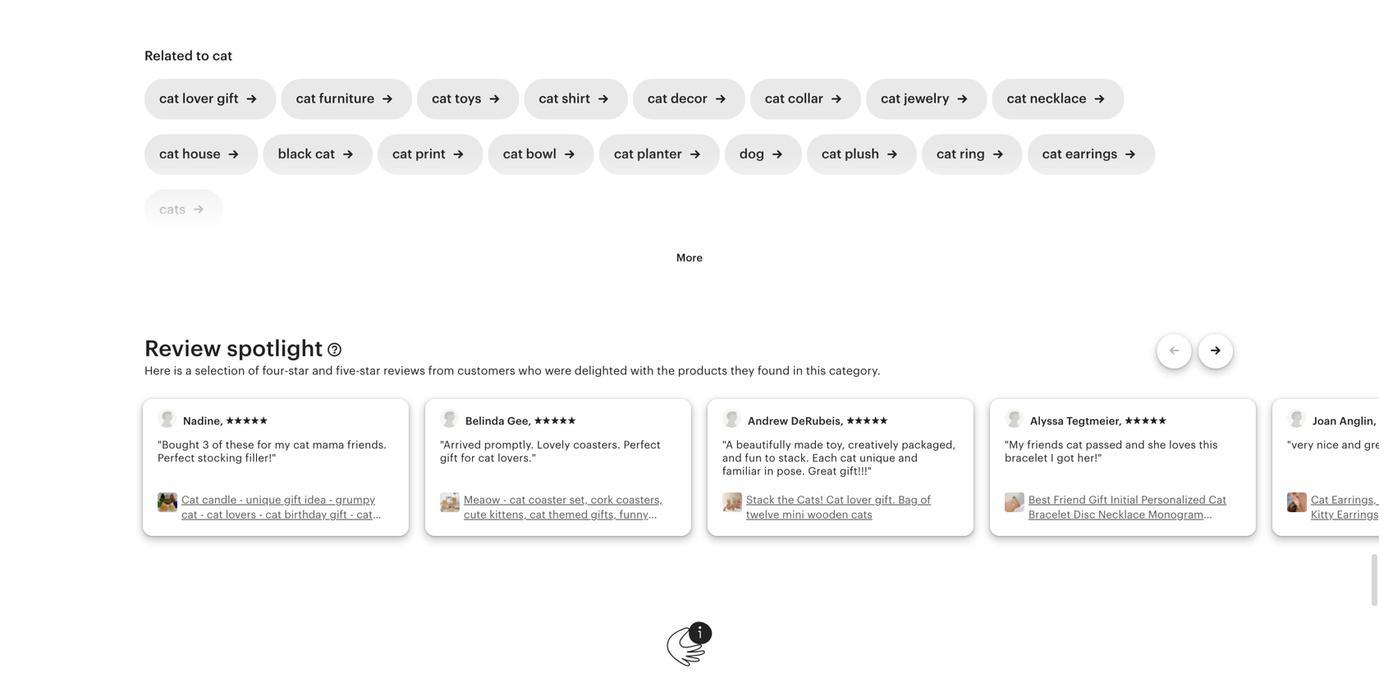Task type: locate. For each thing, give the bounding box(es) containing it.
cat ring
[[937, 147, 988, 161]]

lovely
[[537, 439, 570, 451]]

lovers down candle
[[226, 509, 256, 521]]

this inside the "my friends cat passed and she loves this bracelet i got her!"
[[1199, 439, 1218, 451]]

in left pose.
[[764, 465, 774, 477]]

cat left plush
[[822, 147, 842, 161]]

coaster
[[529, 494, 567, 506], [493, 524, 531, 536]]

cat right kittens, on the left bottom of the page
[[530, 509, 546, 521]]

themed
[[549, 509, 588, 521]]

and down the packaged,
[[899, 452, 918, 464]]

lover left gift.
[[847, 494, 872, 506]]

for down "arrived
[[461, 452, 476, 464]]

wooden
[[807, 509, 849, 521]]

cat earrings, 
[[1311, 494, 1380, 551]]

cat down promptly.
[[478, 452, 495, 464]]

tegtmeier
[[1067, 415, 1119, 427]]

buyer avatar image for alyssa tegtmeier
[[1005, 409, 1024, 428]]

0 horizontal spatial to
[[196, 49, 209, 63]]

1 horizontal spatial the
[[778, 494, 794, 506]]

of right bag on the right
[[921, 494, 931, 506]]

0 vertical spatial the
[[657, 364, 675, 378]]

star
[[288, 364, 309, 378], [360, 364, 381, 378]]

1 horizontal spatial to
[[765, 452, 776, 464]]

joan
[[1313, 415, 1337, 427]]

meaow
[[464, 494, 500, 506]]

listing image image left candle
[[158, 493, 177, 512]]

0 vertical spatial cats
[[159, 202, 189, 217]]

buyer avatar image up ""a"
[[723, 409, 741, 428]]

cat down related
[[159, 91, 179, 106]]

friend
[[1054, 494, 1086, 506]]

this left 'category.'
[[806, 364, 826, 378]]

candle
[[202, 494, 237, 506]]

1 vertical spatial of
[[212, 439, 223, 451]]

black cat
[[278, 147, 338, 161]]

0 vertical spatial this
[[806, 364, 826, 378]]

cat inside the '"a beautifully made toy, creatively packaged, and fun to stack. each cat unique and familiar in pose. great gift!!!"'
[[841, 452, 857, 464]]

1 buyer avatar image from the left
[[158, 409, 177, 428]]

- inside meaow - cat coaster set, cork coasters, cute kittens, cat themed gifts, funny drink coaster for cat lovers gift for friends, christmas gift
[[503, 494, 507, 506]]

anglin
[[1340, 415, 1374, 427]]

cat inside the cat candle - unique gift idea - grumpy cat - cat lovers - cat birthday gift - cat lovers gift - cat ornament - smelly cat - secret santa
[[181, 494, 199, 506]]

buyer avatar image up "arrived
[[440, 409, 459, 428]]

listing image image for stack the cats! cat lover gift. bag of twelve mini wooden cats
[[723, 493, 742, 512]]

2 horizontal spatial lovers
[[570, 524, 600, 536]]

review
[[145, 336, 222, 361]]

to
[[196, 49, 209, 63], [765, 452, 776, 464]]

and
[[312, 364, 333, 378], [1126, 439, 1145, 451], [1342, 439, 1362, 451], [723, 452, 742, 464], [899, 452, 918, 464]]

fun
[[745, 452, 762, 464]]

andrew derubeis
[[748, 415, 841, 427]]

coaster down kittens, on the left bottom of the page
[[493, 524, 531, 536]]

1 vertical spatial to
[[765, 452, 776, 464]]

0 horizontal spatial this
[[806, 364, 826, 378]]

1 horizontal spatial lovers
[[226, 509, 256, 521]]

packaged,
[[902, 439, 956, 451]]

buyer avatar image for belinda gee
[[440, 409, 459, 428]]

unique inside the '"a beautifully made toy, creatively packaged, and fun to stack. each cat unique and familiar in pose. great gift!!!"'
[[860, 452, 896, 464]]

from
[[428, 364, 454, 378]]

cat planter link
[[599, 134, 720, 175]]

1 vertical spatial perfect
[[158, 452, 195, 464]]

shirt
[[562, 91, 590, 106]]

0 horizontal spatial lovers
[[181, 524, 212, 536]]

listing image image left cat earrings,
[[1288, 493, 1307, 512]]

1 cat from the left
[[181, 494, 199, 506]]

0 horizontal spatial lover
[[182, 91, 214, 106]]

4 listing image image from the left
[[1005, 493, 1025, 512]]

earrings
[[1066, 147, 1118, 161]]

who
[[518, 364, 542, 378]]

cats right wooden
[[851, 509, 873, 521]]

to inside the '"a beautifully made toy, creatively packaged, and fun to stack. each cat unique and familiar in pose. great gift!!!"'
[[765, 452, 776, 464]]

disc
[[1074, 509, 1096, 521]]

1 horizontal spatial this
[[1199, 439, 1218, 451]]

best
[[1029, 494, 1051, 506]]

0 horizontal spatial perfect
[[158, 452, 195, 464]]

for down funny
[[623, 524, 638, 536]]

buyer avatar image up "my
[[1005, 409, 1024, 428]]

coasters,
[[616, 494, 663, 506]]

birthday
[[284, 509, 327, 521]]

3 cat from the left
[[1209, 494, 1227, 506]]

cat right my
[[293, 439, 310, 451]]

0 horizontal spatial gift
[[1089, 494, 1108, 506]]

made
[[794, 439, 824, 451]]

4 cat from the left
[[1311, 494, 1329, 506]]

1 horizontal spatial star
[[360, 364, 381, 378]]

review spotlight
[[145, 336, 323, 361]]

0 horizontal spatial cats
[[159, 202, 189, 217]]

cat plush link
[[807, 134, 917, 175]]

"arrived
[[440, 439, 481, 451]]

0 vertical spatial coaster
[[529, 494, 567, 506]]

of right 3
[[212, 439, 223, 451]]

5 listing image image from the left
[[1288, 493, 1307, 512]]

her!"
[[1078, 452, 1102, 464]]

cat up gift!!!"
[[841, 452, 857, 464]]

and left five-
[[312, 364, 333, 378]]

2 listing image image from the left
[[440, 493, 460, 512]]

1 horizontal spatial gift
[[1205, 524, 1224, 536]]

selection
[[195, 364, 245, 378]]

friends
[[1027, 439, 1064, 451]]

gift up birthday at left bottom
[[284, 494, 302, 506]]

alyssa tegtmeier
[[1031, 415, 1119, 427]]

0 horizontal spatial bracelet
[[1029, 509, 1071, 521]]

-
[[239, 494, 243, 506], [329, 494, 333, 506], [503, 494, 507, 506], [200, 509, 204, 521], [259, 509, 263, 521], [350, 509, 354, 521], [235, 524, 239, 536], [313, 524, 317, 536], [374, 524, 378, 536]]

0 vertical spatial lover
[[182, 91, 214, 106]]

lover inside stack the cats! cat lover gift. bag of twelve mini wooden cats
[[847, 494, 872, 506]]

toys
[[455, 91, 482, 106]]

and left she
[[1126, 439, 1145, 451]]

they
[[731, 364, 755, 378]]

1 horizontal spatial cats
[[851, 509, 873, 521]]

cat left collar at the right of the page
[[765, 91, 785, 106]]

cat inside "bought 3 of these for my cat mama friends. perfect stocking filler!"
[[293, 439, 310, 451]]

2 cat from the left
[[826, 494, 844, 506]]

cat up kittens, on the left bottom of the page
[[510, 494, 526, 506]]

gift down related to cat
[[217, 91, 239, 106]]

"bought
[[158, 439, 200, 451]]

buyer avatar image for nadine
[[158, 409, 177, 428]]

0 vertical spatial personalized
[[1142, 494, 1206, 506]]

cat up got
[[1067, 439, 1083, 451]]

nadine
[[183, 415, 220, 427]]

lovers down themed on the left bottom of the page
[[570, 524, 600, 536]]

0 horizontal spatial unique
[[246, 494, 281, 506]]

1 star from the left
[[288, 364, 309, 378]]

cat up cat lover gift link
[[213, 49, 233, 63]]

cat decor
[[648, 91, 711, 106]]

cat earrings link
[[1028, 134, 1156, 175]]

2 vertical spatial of
[[921, 494, 931, 506]]

listing image image left stack at bottom
[[723, 493, 742, 512]]

1 vertical spatial in
[[764, 465, 774, 477]]

listing image image for cat candle - unique gift idea - grumpy cat - cat lovers - cat birthday gift - cat lovers gift - cat ornament - smelly cat - secret santa
[[158, 493, 177, 512]]

1 vertical spatial gift
[[1205, 524, 1224, 536]]

1 vertical spatial coaster
[[493, 524, 531, 536]]

and down ""a"
[[723, 452, 742, 464]]

cat planter
[[614, 147, 686, 161]]

this right loves
[[1199, 439, 1218, 451]]

listing image image left cute
[[440, 493, 460, 512]]

2 buyer avatar image from the left
[[440, 409, 459, 428]]

customized
[[1029, 539, 1090, 551]]

for up christmas
[[534, 524, 548, 536]]

cat necklace
[[1007, 91, 1090, 106]]

1 horizontal spatial lover
[[847, 494, 872, 506]]

0 vertical spatial of
[[248, 364, 259, 378]]

0 horizontal spatial of
[[212, 439, 223, 451]]

gift inside ""arrived promptly.  lovely coasters.  perfect gift for cat lovers.""
[[440, 452, 458, 464]]

mama
[[313, 439, 344, 451]]

toy,
[[826, 439, 845, 451]]

perfect inside ""arrived promptly.  lovely coasters.  perfect gift for cat lovers.""
[[624, 439, 661, 451]]

in
[[793, 364, 803, 378], [764, 465, 774, 477]]

listing image image for cat earrings, 
[[1288, 493, 1307, 512]]

0 vertical spatial unique
[[860, 452, 896, 464]]

i
[[1051, 452, 1054, 464]]

1 vertical spatial cats
[[851, 509, 873, 521]]

lover down related to cat
[[182, 91, 214, 106]]

star left reviews on the left of the page
[[360, 364, 381, 378]]

perfect down "bought
[[158, 452, 195, 464]]

buyer avatar image up "very at the right of page
[[1288, 409, 1306, 428]]

1 vertical spatial unique
[[246, 494, 281, 506]]

buyer avatar image for andrew derubeis
[[723, 409, 741, 428]]

personalized down monogram
[[1138, 524, 1202, 536]]

for up filler!"
[[257, 439, 272, 451]]

3 buyer avatar image from the left
[[723, 409, 741, 428]]

listing image image for best friend gift initial personalized cat bracelet disc necklace monogram jewelry dainty chain personalized gift customized bracelet sister
[[1005, 493, 1025, 512]]

3 listing image image from the left
[[723, 493, 742, 512]]

0 horizontal spatial in
[[764, 465, 774, 477]]

star down spotlight
[[288, 364, 309, 378]]

1 horizontal spatial in
[[793, 364, 803, 378]]

unique down creatively at the right bottom of the page
[[860, 452, 896, 464]]

unique inside the cat candle - unique gift idea - grumpy cat - cat lovers - cat birthday gift - cat lovers gift - cat ornament - smelly cat - secret santa
[[246, 494, 281, 506]]

of left four- on the left bottom of page
[[248, 364, 259, 378]]

familiar
[[723, 465, 761, 477]]

found
[[758, 364, 790, 378]]

1 horizontal spatial bracelet
[[1093, 539, 1135, 551]]

lovers inside meaow - cat coaster set, cork coasters, cute kittens, cat themed gifts, funny drink coaster for cat lovers gift for friends, christmas gift
[[570, 524, 600, 536]]

1 horizontal spatial of
[[248, 364, 259, 378]]

cat furniture
[[296, 91, 378, 106]]

cat ring link
[[922, 134, 1023, 175]]

bracelet up jewelry on the right bottom
[[1029, 509, 1071, 521]]

belinda gee
[[466, 415, 528, 427]]

1 vertical spatial the
[[778, 494, 794, 506]]

1 horizontal spatial perfect
[[624, 439, 661, 451]]

perfect right coasters.
[[624, 439, 661, 451]]

to down beautifully
[[765, 452, 776, 464]]

buyer avatar image up "bought
[[158, 409, 177, 428]]

the right with
[[657, 364, 675, 378]]

unique up "ornament"
[[246, 494, 281, 506]]

coaster up themed on the left bottom of the page
[[529, 494, 567, 506]]

1 vertical spatial bracelet
[[1093, 539, 1135, 551]]

cat left the ring
[[937, 147, 957, 161]]

cat down themed on the left bottom of the page
[[551, 524, 567, 536]]

in right the found at the bottom of the page
[[793, 364, 803, 378]]

gift down "arrived
[[440, 452, 458, 464]]

for
[[257, 439, 272, 451], [461, 452, 476, 464], [534, 524, 548, 536], [623, 524, 638, 536]]

lovers up secret
[[181, 524, 212, 536]]

personalized up monogram
[[1142, 494, 1206, 506]]

cat inside the "my friends cat passed and she loves this bracelet i got her!"
[[1067, 439, 1083, 451]]

listing image image left best
[[1005, 493, 1025, 512]]

buyer avatar image
[[158, 409, 177, 428], [440, 409, 459, 428], [723, 409, 741, 428], [1005, 409, 1024, 428], [1288, 409, 1306, 428]]

cat left furniture
[[296, 91, 316, 106]]

unique
[[860, 452, 896, 464], [246, 494, 281, 506]]

1 listing image image from the left
[[158, 493, 177, 512]]

0 horizontal spatial the
[[657, 364, 675, 378]]

bracelet down chain
[[1093, 539, 1135, 551]]

here is a selection of four-star and five-star reviews from customers who were delighted with the products they found in this category.
[[145, 364, 881, 378]]

"a
[[723, 439, 733, 451]]

promptly.
[[484, 439, 534, 451]]

collar
[[788, 91, 824, 106]]

cat up "ornament"
[[266, 509, 282, 521]]

listing image image
[[158, 493, 177, 512], [440, 493, 460, 512], [723, 493, 742, 512], [1005, 493, 1025, 512], [1288, 493, 1307, 512]]

5 buyer avatar image from the left
[[1288, 409, 1306, 428]]

cat collar link
[[750, 79, 861, 119]]

1 vertical spatial lover
[[847, 494, 872, 506]]

to right related
[[196, 49, 209, 63]]

1 vertical spatial this
[[1199, 439, 1218, 451]]

the up the mini at the right of page
[[778, 494, 794, 506]]

and left gre
[[1342, 439, 1362, 451]]

cat left shirt
[[539, 91, 559, 106]]

plush
[[845, 147, 880, 161]]

black cat link
[[263, 134, 373, 175]]

alyssa
[[1031, 415, 1064, 427]]

grumpy
[[336, 494, 375, 506]]

cat shirt
[[539, 91, 594, 106]]

gift up santa
[[215, 524, 232, 536]]

great
[[808, 465, 837, 477]]

cat up secret
[[181, 509, 197, 521]]

jewelry
[[1029, 524, 1067, 536]]

0 horizontal spatial star
[[288, 364, 309, 378]]

cat plush
[[822, 147, 883, 161]]

4 buyer avatar image from the left
[[1005, 409, 1024, 428]]

1 horizontal spatial unique
[[860, 452, 896, 464]]

cats down cat house
[[159, 202, 189, 217]]

2 horizontal spatial of
[[921, 494, 931, 506]]

0 vertical spatial perfect
[[624, 439, 661, 451]]



Task type: vqa. For each thing, say whether or not it's contained in the screenshot.
(11,673) at the left bottom
no



Task type: describe. For each thing, give the bounding box(es) containing it.
cat bowl
[[503, 147, 560, 161]]

necklace
[[1099, 509, 1146, 521]]

black
[[278, 147, 312, 161]]

cork
[[591, 494, 614, 506]]

cat right black
[[315, 147, 335, 161]]

cats!
[[797, 494, 824, 506]]

dog
[[740, 147, 768, 161]]

spotlight
[[227, 336, 323, 361]]

cat print link
[[378, 134, 483, 175]]

0 vertical spatial bracelet
[[1029, 509, 1071, 521]]

got
[[1057, 452, 1075, 464]]

related
[[145, 49, 193, 63]]

cat left the decor at top
[[648, 91, 668, 106]]

gifts,
[[591, 509, 617, 521]]

"very nice and gre
[[1288, 439, 1380, 451]]

stack the cats! cat lover gift. bag of twelve mini wooden cats
[[746, 494, 931, 521]]

coasters.
[[573, 439, 621, 451]]

cat left necklace
[[1007, 91, 1027, 106]]

cat left print
[[393, 147, 412, 161]]

cat up santa
[[242, 524, 258, 536]]

cat left toys
[[432, 91, 452, 106]]

cat inside cat earrings,
[[1311, 494, 1329, 506]]

twelve
[[746, 509, 780, 521]]

lovers."
[[498, 452, 536, 464]]

drink
[[464, 524, 490, 536]]

set,
[[570, 494, 588, 506]]

ornament
[[260, 524, 310, 536]]

the inside stack the cats! cat lover gift. bag of twelve mini wooden cats
[[778, 494, 794, 506]]

cute
[[464, 509, 487, 521]]

related to cat
[[145, 49, 233, 63]]

idea
[[304, 494, 326, 506]]

joan anglin
[[1313, 415, 1374, 427]]

cat left bowl
[[503, 147, 523, 161]]

belinda
[[466, 415, 505, 427]]

cat left planter
[[614, 147, 634, 161]]

dog link
[[725, 134, 802, 175]]

secret
[[181, 539, 213, 551]]

is
[[174, 364, 182, 378]]

cats inside "link"
[[159, 202, 189, 217]]

cat down candle
[[207, 509, 223, 521]]

cat earrings
[[1043, 147, 1121, 161]]

my
[[275, 439, 290, 451]]

best friend gift initial personalized cat bracelet disc necklace monogram jewelry dainty chain personalized gift customized bracelet sister
[[1029, 494, 1227, 551]]

"my friends cat passed and she loves this bracelet i got her!"
[[1005, 439, 1218, 464]]

0 vertical spatial to
[[196, 49, 209, 63]]

buyer avatar image for joan anglin
[[1288, 409, 1306, 428]]

perfect inside "bought 3 of these for my cat mama friends. perfect stocking filler!"
[[158, 452, 195, 464]]

with
[[631, 364, 654, 378]]

products
[[678, 364, 728, 378]]

"my
[[1005, 439, 1025, 451]]

for inside ""arrived promptly.  lovely coasters.  perfect gift for cat lovers.""
[[461, 452, 476, 464]]

bowl
[[526, 147, 557, 161]]

for inside "bought 3 of these for my cat mama friends. perfect stocking filler!"
[[257, 439, 272, 451]]

0 vertical spatial gift
[[1089, 494, 1108, 506]]

funny
[[620, 509, 649, 521]]

cat collar
[[765, 91, 827, 106]]

pose.
[[777, 465, 805, 477]]

stocking
[[198, 452, 242, 464]]

cat left 'house'
[[159, 147, 179, 161]]

cat right 'smelly'
[[355, 524, 371, 536]]

filler!"
[[245, 452, 276, 464]]

monogram
[[1148, 509, 1204, 521]]

gee
[[507, 415, 528, 427]]

cat furniture link
[[281, 79, 412, 119]]

creatively
[[848, 439, 899, 451]]

in inside the '"a beautifully made toy, creatively packaged, and fun to stack. each cat unique and familiar in pose. great gift!!!"'
[[764, 465, 774, 477]]

chain
[[1105, 524, 1135, 536]]

delighted
[[575, 364, 627, 378]]

each
[[812, 452, 838, 464]]

2 star from the left
[[360, 364, 381, 378]]

cats inside stack the cats! cat lover gift. bag of twelve mini wooden cats
[[851, 509, 873, 521]]

stack
[[746, 494, 775, 506]]

cat down grumpy
[[357, 509, 373, 521]]

gift down gifts,
[[603, 524, 620, 536]]

cat left earrings
[[1043, 147, 1063, 161]]

print
[[416, 147, 446, 161]]

bracelet
[[1005, 452, 1048, 464]]

friends,
[[464, 539, 503, 551]]

"very
[[1288, 439, 1314, 451]]

cat inside stack the cats! cat lover gift. bag of twelve mini wooden cats
[[826, 494, 844, 506]]

house
[[182, 147, 221, 161]]

friends.
[[347, 439, 387, 451]]

furniture
[[319, 91, 375, 106]]

christmas
[[505, 539, 557, 551]]

kittens,
[[490, 509, 527, 521]]

1 vertical spatial personalized
[[1138, 524, 1202, 536]]

cat jewelry link
[[866, 79, 987, 119]]

smelly
[[319, 524, 352, 536]]

cat inside best friend gift initial personalized cat bracelet disc necklace monogram jewelry dainty chain personalized gift customized bracelet sister
[[1209, 494, 1227, 506]]

cat inside ""arrived promptly.  lovely coasters.  perfect gift for cat lovers.""
[[478, 452, 495, 464]]

these
[[226, 439, 254, 451]]

stack.
[[779, 452, 809, 464]]

0 vertical spatial in
[[793, 364, 803, 378]]

of inside stack the cats! cat lover gift. bag of twelve mini wooden cats
[[921, 494, 931, 506]]

listing image image for meaow - cat coaster set, cork coasters, cute kittens, cat themed gifts, funny drink coaster for cat lovers gift for friends, christmas gift
[[440, 493, 460, 512]]

derubeis
[[791, 415, 841, 427]]

"bought 3 of these for my cat mama friends. perfect stocking filler!"
[[158, 439, 387, 464]]

of inside "bought 3 of these for my cat mama friends. perfect stocking filler!"
[[212, 439, 223, 451]]

cat toys
[[432, 91, 485, 106]]

cat lover gift
[[159, 91, 242, 106]]

sister
[[1138, 539, 1167, 551]]

cat left jewelry
[[881, 91, 901, 106]]

loves
[[1169, 439, 1196, 451]]

earrings,
[[1332, 494, 1377, 506]]

cat toys link
[[417, 79, 519, 119]]

she
[[1148, 439, 1166, 451]]

gift down themed on the left bottom of the page
[[560, 539, 577, 551]]

and inside the "my friends cat passed and she loves this bracelet i got her!"
[[1126, 439, 1145, 451]]

reviews
[[384, 364, 425, 378]]

gift up 'smelly'
[[330, 509, 347, 521]]

four-
[[262, 364, 288, 378]]

planter
[[637, 147, 682, 161]]

cat necklace link
[[992, 79, 1125, 119]]



